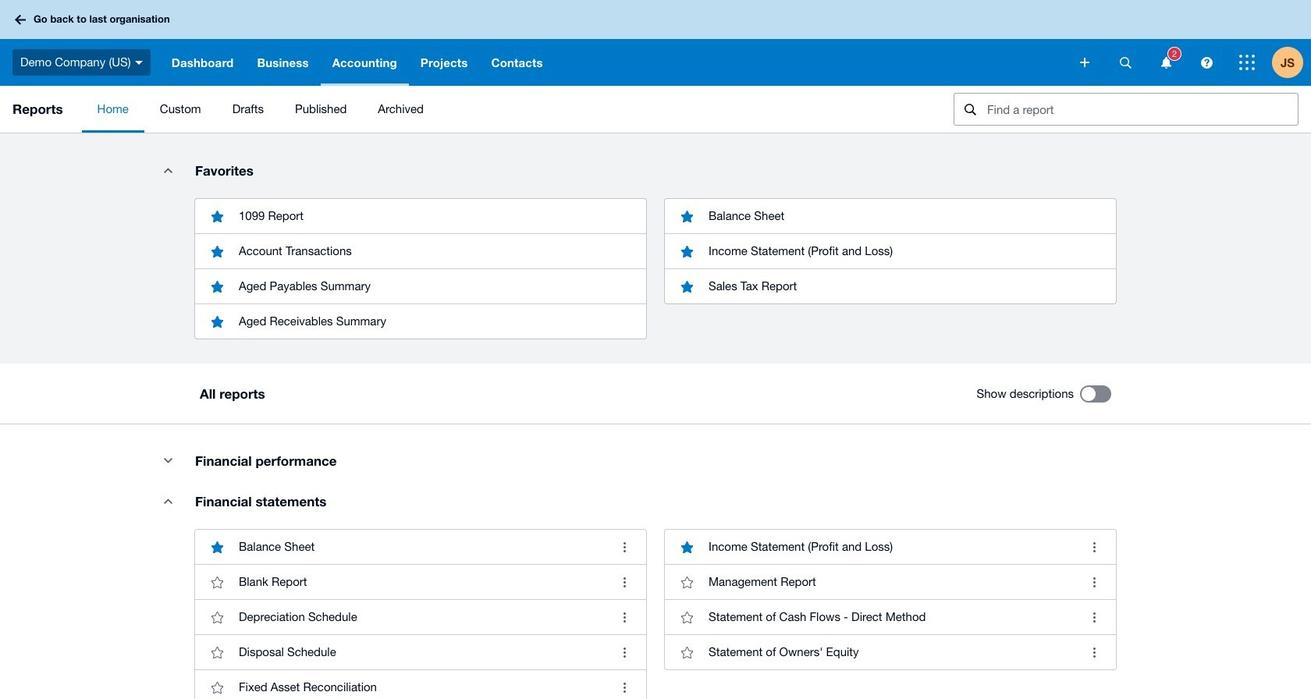 Task type: describe. For each thing, give the bounding box(es) containing it.
1 horizontal spatial svg image
[[1161, 57, 1171, 68]]

4 remove favorite image from the top
[[201, 532, 233, 563]]

more options image
[[1079, 602, 1110, 633]]

remove favorite image
[[201, 236, 233, 267]]

collapse report group image
[[152, 445, 183, 476]]

1 more options image from the top
[[1079, 532, 1110, 563]]

2 remove favorite image from the top
[[201, 271, 233, 302]]

2 more options image from the top
[[1079, 567, 1110, 598]]

2 horizontal spatial svg image
[[1201, 57, 1213, 68]]

1 favorite image from the top
[[201, 637, 233, 668]]

1 favorite image from the top
[[201, 567, 233, 598]]

1 remove favorite image from the top
[[201, 201, 233, 232]]



Task type: vqa. For each thing, say whether or not it's contained in the screenshot.
Collapse report group icon
yes



Task type: locate. For each thing, give the bounding box(es) containing it.
1 vertical spatial expand report group image
[[152, 486, 183, 517]]

1 expand report group image from the top
[[152, 155, 183, 186]]

1 vertical spatial more options image
[[1079, 567, 1110, 598]]

0 horizontal spatial svg image
[[15, 14, 26, 25]]

1 vertical spatial favorite image
[[201, 602, 233, 633]]

3 remove favorite image from the top
[[201, 306, 233, 337]]

0 vertical spatial more options image
[[1079, 532, 1110, 563]]

2 expand report group image from the top
[[152, 486, 183, 517]]

0 vertical spatial expand report group image
[[152, 155, 183, 186]]

svg image
[[15, 14, 26, 25], [1161, 57, 1171, 68], [1201, 57, 1213, 68]]

3 more options image from the top
[[1079, 637, 1110, 668]]

favorite image
[[201, 637, 233, 668], [201, 672, 233, 699]]

remove favorite image
[[201, 201, 233, 232], [201, 271, 233, 302], [201, 306, 233, 337], [201, 532, 233, 563]]

None field
[[954, 93, 1299, 126]]

banner
[[0, 0, 1311, 86]]

menu
[[82, 86, 941, 133]]

1 vertical spatial favorite image
[[201, 672, 233, 699]]

favorite image
[[201, 567, 233, 598], [201, 602, 233, 633]]

2 favorite image from the top
[[201, 672, 233, 699]]

2 favorite image from the top
[[201, 602, 233, 633]]

svg image
[[1239, 55, 1255, 70], [1120, 57, 1131, 68], [1080, 58, 1090, 67], [135, 61, 143, 65]]

more options image
[[1079, 532, 1110, 563], [1079, 567, 1110, 598], [1079, 637, 1110, 668]]

2 vertical spatial more options image
[[1079, 637, 1110, 668]]

0 vertical spatial favorite image
[[201, 567, 233, 598]]

expand report group image
[[152, 155, 183, 186], [152, 486, 183, 517]]

Find a report text field
[[986, 94, 1298, 125]]

0 vertical spatial favorite image
[[201, 637, 233, 668]]



